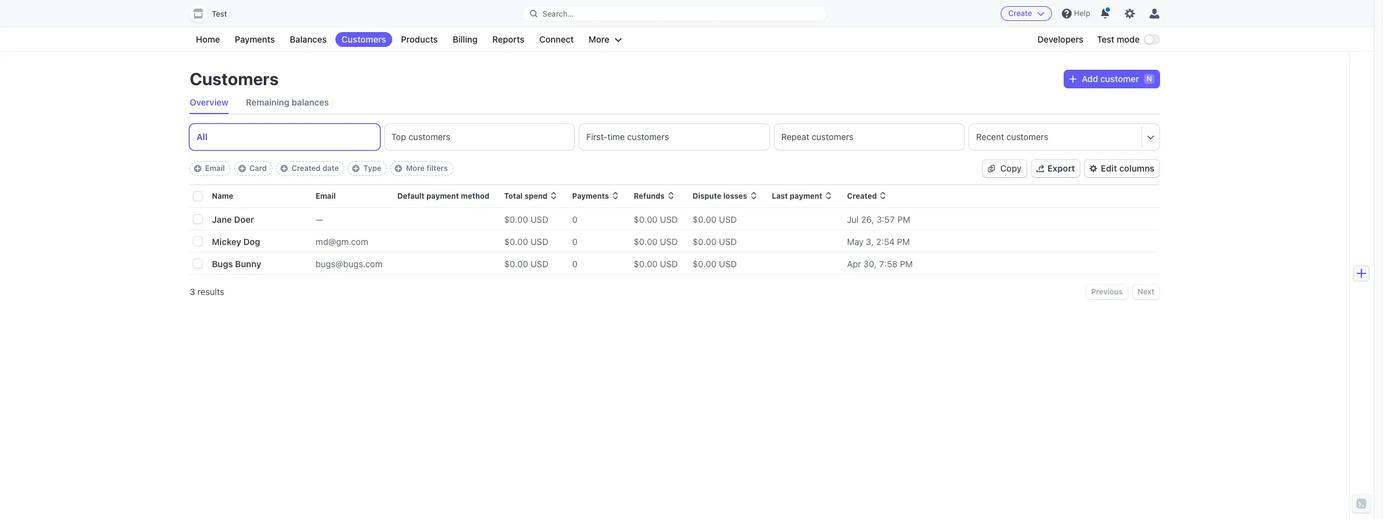 Task type: describe. For each thing, give the bounding box(es) containing it.
next button
[[1133, 285, 1160, 300]]

method
[[461, 192, 490, 201]]

repeat
[[782, 132, 810, 142]]

apr 30, 7:58 pm
[[847, 259, 913, 269]]

last
[[772, 192, 788, 201]]

1 horizontal spatial email
[[316, 192, 336, 201]]

total spend
[[504, 192, 548, 201]]

filters
[[427, 164, 448, 173]]

payments link
[[229, 32, 281, 47]]

remaining
[[246, 97, 290, 108]]

top
[[392, 132, 406, 142]]

jul
[[847, 214, 859, 225]]

Select All checkbox
[[193, 192, 202, 201]]

card
[[250, 164, 267, 173]]

next
[[1138, 287, 1155, 297]]

apr
[[847, 259, 861, 269]]

0 horizontal spatial customers
[[190, 69, 279, 89]]

copy button
[[983, 160, 1027, 177]]

columns
[[1120, 163, 1155, 174]]

payment for default
[[427, 192, 459, 201]]

refunds
[[634, 192, 665, 201]]

connect link
[[533, 32, 580, 47]]

results
[[198, 287, 224, 297]]

overview
[[190, 97, 229, 108]]

bunny
[[235, 259, 261, 269]]

default
[[397, 192, 425, 201]]

select item checkbox for jane doer
[[193, 215, 202, 224]]

export button
[[1032, 160, 1080, 177]]

edit
[[1101, 163, 1118, 174]]

open overflow menu image
[[1148, 133, 1155, 141]]

apr 30, 7:58 pm link
[[847, 254, 1160, 274]]

top customers link
[[385, 124, 575, 150]]

recent customers link
[[970, 124, 1142, 150]]

customers for top customers
[[409, 132, 451, 142]]

toolbar containing email
[[190, 161, 454, 176]]

may 3, 2:54 pm
[[847, 236, 910, 247]]

0 horizontal spatial payments
[[235, 34, 275, 44]]

jul 26, 3:57 pm link
[[847, 209, 1160, 230]]

billing link
[[447, 32, 484, 47]]

help button
[[1057, 4, 1096, 23]]

test mode
[[1097, 34, 1140, 44]]

test button
[[190, 5, 239, 22]]

add created date image
[[281, 165, 288, 172]]

payment for last
[[790, 192, 823, 201]]

type
[[364, 164, 382, 173]]

balances link
[[284, 32, 333, 47]]

Search… text field
[[523, 6, 827, 21]]

0 for —
[[572, 214, 578, 225]]

add type image
[[353, 165, 360, 172]]

0 for md@gm.com
[[572, 236, 578, 247]]

first-time customers
[[587, 132, 669, 142]]

customers link
[[335, 32, 392, 47]]

jane doer
[[212, 214, 254, 225]]

first-time customers link
[[580, 124, 770, 150]]

create button
[[1001, 6, 1052, 21]]

1 vertical spatial payments
[[572, 192, 609, 201]]

more for more
[[589, 34, 610, 44]]

3
[[190, 287, 195, 297]]

last payment
[[772, 192, 823, 201]]

more for more filters
[[406, 164, 425, 173]]

repeat customers
[[782, 132, 854, 142]]

customers for repeat customers
[[812, 132, 854, 142]]

products link
[[395, 32, 444, 47]]

mickey dog link
[[212, 231, 276, 252]]

—
[[316, 214, 323, 225]]

bugs@bugs.com
[[316, 259, 383, 269]]

search…
[[543, 9, 574, 18]]

date
[[323, 164, 339, 173]]

more filters
[[406, 164, 448, 173]]

copy
[[1001, 163, 1022, 174]]

overview link
[[190, 91, 229, 114]]

reports link
[[486, 32, 531, 47]]

developers link
[[1032, 32, 1090, 47]]

bugs
[[212, 259, 233, 269]]

edit columns button
[[1085, 160, 1160, 177]]

svg image
[[988, 165, 996, 172]]

1 horizontal spatial customers
[[342, 34, 386, 44]]

balances
[[290, 34, 327, 44]]

add card image
[[238, 165, 246, 172]]

repeat customers link
[[775, 124, 965, 150]]

dog
[[243, 236, 260, 247]]

created date
[[292, 164, 339, 173]]

reports
[[493, 34, 525, 44]]

all
[[197, 132, 208, 142]]

billing
[[453, 34, 478, 44]]



Task type: vqa. For each thing, say whether or not it's contained in the screenshot.


Task type: locate. For each thing, give the bounding box(es) containing it.
26,
[[861, 214, 875, 225]]

more right add more filters icon on the top left of page
[[406, 164, 425, 173]]

may 3, 2:54 pm link
[[847, 231, 1160, 252]]

1 horizontal spatial created
[[847, 192, 877, 201]]

more
[[589, 34, 610, 44], [406, 164, 425, 173]]

mode
[[1117, 34, 1140, 44]]

select item checkbox down select item checkbox at left top
[[193, 260, 202, 268]]

1 horizontal spatial more
[[589, 34, 610, 44]]

payments right spend
[[572, 192, 609, 201]]

2 tab list from the top
[[190, 124, 1160, 150]]

email inside toolbar
[[205, 164, 225, 173]]

2 vertical spatial 0 link
[[572, 254, 634, 274]]

pm right 2:54
[[897, 236, 910, 247]]

3:57
[[877, 214, 895, 225]]

2 select item checkbox from the top
[[193, 260, 202, 268]]

1 vertical spatial select item checkbox
[[193, 260, 202, 268]]

test up the home
[[212, 9, 227, 19]]

$0.00 usd
[[504, 214, 549, 225], [634, 214, 678, 225], [693, 214, 737, 225], [504, 236, 549, 247], [634, 236, 678, 247], [693, 236, 737, 247], [504, 259, 549, 269], [634, 259, 678, 269], [693, 259, 737, 269]]

tab list containing all
[[190, 124, 1160, 150]]

pm right 7:58
[[900, 259, 913, 269]]

1 select item checkbox from the top
[[193, 215, 202, 224]]

home
[[196, 34, 220, 44]]

pm right 3:57
[[898, 214, 911, 225]]

1 customers from the left
[[409, 132, 451, 142]]

products
[[401, 34, 438, 44]]

1 vertical spatial 0 link
[[572, 231, 634, 252]]

3 results
[[190, 287, 224, 297]]

n
[[1147, 74, 1152, 83]]

first-
[[587, 132, 608, 142]]

select item checkbox for bugs bunny
[[193, 260, 202, 268]]

test for test
[[212, 9, 227, 19]]

test inside button
[[212, 9, 227, 19]]

2 vertical spatial 0
[[572, 259, 578, 269]]

1 horizontal spatial test
[[1097, 34, 1115, 44]]

add customer
[[1082, 74, 1139, 84]]

$0.00
[[504, 214, 528, 225], [634, 214, 658, 225], [693, 214, 717, 225], [504, 236, 528, 247], [634, 236, 658, 247], [693, 236, 717, 247], [504, 259, 528, 269], [634, 259, 658, 269], [693, 259, 717, 269]]

— link
[[316, 209, 397, 230]]

customers right repeat on the right top of page
[[812, 132, 854, 142]]

email up —
[[316, 192, 336, 201]]

email
[[205, 164, 225, 173], [316, 192, 336, 201]]

select item checkbox up select item checkbox at left top
[[193, 215, 202, 224]]

pm for apr 30, 7:58 pm
[[900, 259, 913, 269]]

customers
[[409, 132, 451, 142], [627, 132, 669, 142], [812, 132, 854, 142], [1007, 132, 1049, 142]]

0 horizontal spatial created
[[292, 164, 321, 173]]

total
[[504, 192, 523, 201]]

mickey dog
[[212, 236, 260, 247]]

name
[[212, 192, 233, 201]]

customers for recent customers
[[1007, 132, 1049, 142]]

1 0 link from the top
[[572, 209, 634, 230]]

jane
[[212, 214, 232, 225]]

mickey
[[212, 236, 241, 247]]

3 0 link from the top
[[572, 254, 634, 274]]

0 horizontal spatial test
[[212, 9, 227, 19]]

email right add email image
[[205, 164, 225, 173]]

connect
[[539, 34, 574, 44]]

customers up copy
[[1007, 132, 1049, 142]]

3 0 from the top
[[572, 259, 578, 269]]

0 horizontal spatial payment
[[427, 192, 459, 201]]

0 vertical spatial more
[[589, 34, 610, 44]]

more button
[[583, 32, 628, 47]]

pm for may 3, 2:54 pm
[[897, 236, 910, 247]]

0 vertical spatial created
[[292, 164, 321, 173]]

bugs bunny link
[[212, 254, 276, 274]]

jane doer link
[[212, 209, 276, 230]]

0 for bugs@bugs.com
[[572, 259, 578, 269]]

customers up 'overview'
[[190, 69, 279, 89]]

1 vertical spatial customers
[[190, 69, 279, 89]]

add email image
[[194, 165, 201, 172]]

customers right time
[[627, 132, 669, 142]]

0 vertical spatial select item checkbox
[[193, 215, 202, 224]]

payment down filters
[[427, 192, 459, 201]]

may
[[847, 236, 864, 247]]

developers
[[1038, 34, 1084, 44]]

bugs@bugs.com link
[[316, 254, 397, 274]]

add more filters image
[[395, 165, 403, 172]]

pm for jul 26, 3:57 pm
[[898, 214, 911, 225]]

1 vertical spatial created
[[847, 192, 877, 201]]

home link
[[190, 32, 226, 47]]

more right connect
[[589, 34, 610, 44]]

1 vertical spatial more
[[406, 164, 425, 173]]

1 vertical spatial pm
[[897, 236, 910, 247]]

0 link for may 3, 2:54 pm
[[572, 231, 634, 252]]

0 link
[[572, 209, 634, 230], [572, 231, 634, 252], [572, 254, 634, 274]]

bugs bunny
[[212, 259, 261, 269]]

time
[[608, 132, 625, 142]]

2 vertical spatial pm
[[900, 259, 913, 269]]

balances
[[292, 97, 329, 108]]

export
[[1048, 163, 1075, 174]]

previous button
[[1087, 285, 1128, 300]]

0
[[572, 214, 578, 225], [572, 236, 578, 247], [572, 259, 578, 269]]

payments right the home
[[235, 34, 275, 44]]

losses
[[724, 192, 747, 201]]

1 vertical spatial 0
[[572, 236, 578, 247]]

0 vertical spatial test
[[212, 9, 227, 19]]

customers right top
[[409, 132, 451, 142]]

test left mode
[[1097, 34, 1115, 44]]

previous
[[1092, 287, 1123, 297]]

usd
[[531, 214, 549, 225], [660, 214, 678, 225], [719, 214, 737, 225], [531, 236, 549, 247], [660, 236, 678, 247], [719, 236, 737, 247], [531, 259, 549, 269], [660, 259, 678, 269], [719, 259, 737, 269]]

test for test mode
[[1097, 34, 1115, 44]]

payment right 'last'
[[790, 192, 823, 201]]

dispute losses
[[693, 192, 747, 201]]

doer
[[234, 214, 254, 225]]

2 0 link from the top
[[572, 231, 634, 252]]

30,
[[864, 259, 877, 269]]

spend
[[525, 192, 548, 201]]

1 payment from the left
[[427, 192, 459, 201]]

toolbar
[[190, 161, 454, 176]]

7:58
[[879, 259, 898, 269]]

test
[[212, 9, 227, 19], [1097, 34, 1115, 44]]

1 horizontal spatial payments
[[572, 192, 609, 201]]

0 vertical spatial tab list
[[190, 91, 1160, 114]]

0 vertical spatial email
[[205, 164, 225, 173]]

customer
[[1101, 74, 1139, 84]]

tab list containing overview
[[190, 91, 1160, 114]]

$0.00 usd link
[[504, 209, 572, 230], [634, 209, 693, 230], [693, 209, 772, 230], [504, 231, 572, 252], [634, 231, 693, 252], [693, 231, 772, 252], [504, 254, 572, 274], [634, 254, 693, 274], [693, 254, 772, 274]]

jul 26, 3:57 pm
[[847, 214, 911, 225]]

0 link for apr 30, 7:58 pm
[[572, 254, 634, 274]]

1 0 from the top
[[572, 214, 578, 225]]

0 link for jul 26, 3:57 pm
[[572, 209, 634, 230]]

0 vertical spatial 0
[[572, 214, 578, 225]]

Select Item checkbox
[[193, 215, 202, 224], [193, 260, 202, 268]]

0 vertical spatial payments
[[235, 34, 275, 44]]

add
[[1082, 74, 1099, 84]]

svg image
[[1070, 75, 1077, 83]]

0 horizontal spatial more
[[406, 164, 425, 173]]

2 payment from the left
[[790, 192, 823, 201]]

2 customers from the left
[[627, 132, 669, 142]]

0 vertical spatial pm
[[898, 214, 911, 225]]

customers left products
[[342, 34, 386, 44]]

0 vertical spatial customers
[[342, 34, 386, 44]]

1 horizontal spatial payment
[[790, 192, 823, 201]]

4 customers from the left
[[1007, 132, 1049, 142]]

created for created date
[[292, 164, 321, 173]]

recent customers
[[977, 132, 1049, 142]]

3 customers from the left
[[812, 132, 854, 142]]

md@gm.com link
[[316, 231, 397, 252]]

Search… search field
[[523, 6, 827, 21]]

edit columns
[[1101, 163, 1155, 174]]

dispute
[[693, 192, 722, 201]]

remaining balances link
[[246, 91, 329, 114]]

default payment method
[[397, 192, 490, 201]]

remaining balances
[[246, 97, 329, 108]]

payment
[[427, 192, 459, 201], [790, 192, 823, 201]]

2 0 from the top
[[572, 236, 578, 247]]

created up 26,
[[847, 192, 877, 201]]

1 vertical spatial tab list
[[190, 124, 1160, 150]]

1 vertical spatial test
[[1097, 34, 1115, 44]]

tab list
[[190, 91, 1160, 114], [190, 124, 1160, 150]]

Select Item checkbox
[[193, 237, 202, 246]]

1 vertical spatial email
[[316, 192, 336, 201]]

2:54
[[876, 236, 895, 247]]

created right 'add created date' image
[[292, 164, 321, 173]]

md@gm.com
[[316, 236, 368, 247]]

created
[[292, 164, 321, 173], [847, 192, 877, 201]]

notifications image
[[1101, 9, 1110, 19]]

0 horizontal spatial email
[[205, 164, 225, 173]]

more inside toolbar
[[406, 164, 425, 173]]

1 tab list from the top
[[190, 91, 1160, 114]]

help
[[1075, 9, 1091, 18]]

created for created
[[847, 192, 877, 201]]

created inside toolbar
[[292, 164, 321, 173]]

more inside button
[[589, 34, 610, 44]]

0 vertical spatial 0 link
[[572, 209, 634, 230]]



